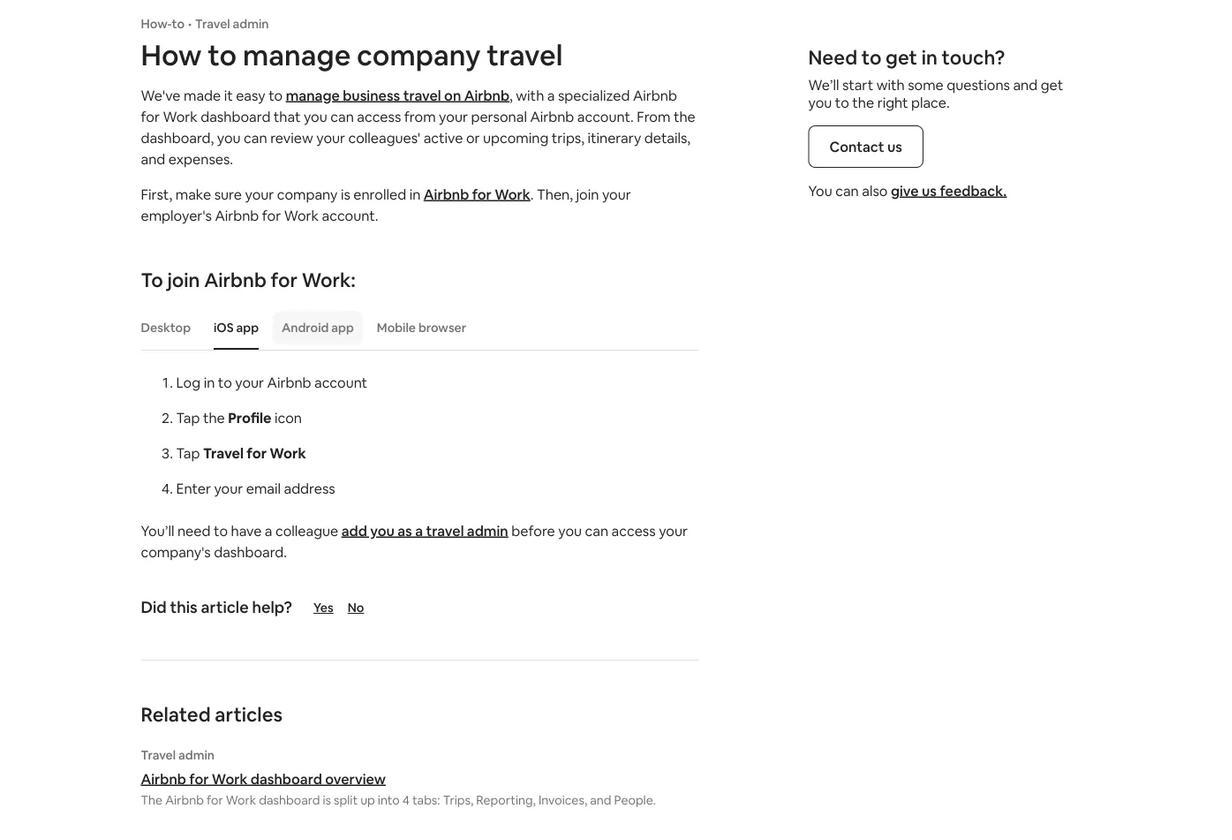 Task type: vqa. For each thing, say whether or not it's contained in the screenshot.
Center
no



Task type: describe. For each thing, give the bounding box(es) containing it.
employer's
[[141, 206, 212, 224]]

you'll need to have a colleague add you as a travel admin
[[141, 522, 509, 540]]

on
[[444, 86, 461, 104]]

start
[[843, 76, 874, 94]]

with inside , with a specialized airbnb for work dashboard that you can access from your personal airbnb account. from the dashboard, you can review your colleagues' active or upcoming trips, itinerary details, and expenses.
[[516, 86, 544, 104]]

to up start
[[862, 45, 882, 70]]

airbnb up the icon
[[267, 373, 311, 391]]

related
[[141, 702, 211, 727]]

,
[[510, 86, 513, 104]]

did
[[141, 597, 167, 618]]

1 vertical spatial get
[[1041, 76, 1064, 94]]

can left review
[[244, 129, 267, 147]]

2 vertical spatial travel
[[426, 522, 464, 540]]

work left then,
[[495, 185, 531, 203]]

log
[[176, 373, 201, 391]]

easy
[[236, 86, 266, 104]]

we've made it easy to manage business travel on airbnb
[[141, 86, 510, 104]]

give us feedback. link
[[891, 182, 1007, 200]]

for left work:
[[271, 267, 298, 292]]

also
[[862, 182, 888, 200]]

0 vertical spatial travel
[[487, 36, 563, 73]]

airbnb inside '. then, join your employer's airbnb for work account.'
[[215, 206, 259, 224]]

we'll
[[809, 76, 840, 94]]

work inside '. then, join your employer's airbnb for work account.'
[[284, 206, 319, 224]]

in inside need to get in touch? we'll start with some questions and get you to the right place.
[[922, 45, 938, 70]]

need
[[809, 45, 858, 70]]

no
[[348, 600, 364, 616]]

to right log
[[218, 373, 232, 391]]

4
[[403, 792, 410, 808]]

airbnb for work dashboard overview link
[[141, 770, 699, 788]]

did this article help?
[[141, 597, 292, 618]]

related articles
[[141, 702, 283, 727]]

then,
[[537, 185, 573, 203]]

0 horizontal spatial a
[[265, 522, 273, 540]]

dashboard inside , with a specialized airbnb for work dashboard that you can access from your personal airbnb account. from the dashboard, you can review your colleagues' active or upcoming trips, itinerary details, and expenses.
[[201, 107, 271, 125]]

right
[[878, 93, 908, 111]]

yes
[[314, 600, 334, 616]]

desktop button
[[132, 311, 200, 345]]

sure
[[214, 185, 242, 203]]

invoices,
[[539, 792, 588, 808]]

airbnb for work dashboard overview element
[[141, 747, 699, 809]]

mobile browser button
[[368, 311, 475, 345]]

android app button
[[273, 311, 363, 345]]

need
[[177, 522, 211, 540]]

overview
[[325, 770, 386, 788]]

account. inside '. then, join your employer's airbnb for work account.'
[[322, 206, 379, 224]]

how
[[141, 36, 202, 73]]

your inside before you can access your company's dashboard.
[[659, 522, 688, 540]]

you'll
[[141, 522, 174, 540]]

made
[[184, 86, 221, 104]]

0 vertical spatial manage
[[243, 36, 351, 73]]

admin inside travel admin airbnb for work dashboard overview the airbnb for work dashboard is split up into 4 tabs: trips, reporting, invoices, and people.
[[178, 747, 215, 763]]

it
[[224, 86, 233, 104]]

for inside , with a specialized airbnb for work dashboard that you can access from your personal airbnb account. from the dashboard, you can review your colleagues' active or upcoming trips, itinerary details, and expenses.
[[141, 107, 160, 125]]

enter
[[176, 479, 211, 497]]

touch?
[[942, 45, 1005, 70]]

1 vertical spatial us
[[922, 182, 937, 200]]

address
[[284, 479, 335, 497]]

mobile
[[377, 320, 416, 336]]

reporting,
[[476, 792, 536, 808]]

access inside before you can access your company's dashboard.
[[612, 522, 656, 540]]

with inside need to get in touch? we'll start with some questions and get you to the right place.
[[877, 76, 905, 94]]

place.
[[912, 93, 950, 111]]

before you can access your company's dashboard.
[[141, 522, 688, 561]]

tap travel for work
[[176, 444, 306, 462]]

dashboard,
[[141, 129, 214, 147]]

you inside before you can access your company's dashboard.
[[558, 522, 582, 540]]

contact
[[830, 137, 885, 155]]

articles
[[215, 702, 283, 727]]

specialized
[[558, 86, 630, 104]]

1 vertical spatial admin
[[467, 522, 509, 540]]

you down we've made it easy to manage business travel on airbnb
[[304, 107, 327, 125]]

can inside before you can access your company's dashboard.
[[585, 522, 609, 540]]

no button
[[348, 600, 399, 616]]

android
[[282, 320, 329, 336]]

how-
[[141, 16, 172, 32]]

first,
[[141, 185, 172, 203]]

work down articles
[[226, 792, 256, 808]]

for left .
[[472, 185, 492, 203]]

trips,
[[443, 792, 474, 808]]

you
[[809, 182, 833, 200]]

airbnb up personal
[[464, 86, 510, 104]]

airbnb up the
[[141, 770, 186, 788]]

for up enter your email address at the bottom left of page
[[247, 444, 267, 462]]

business
[[343, 86, 400, 104]]

0 horizontal spatial join
[[167, 267, 200, 292]]

people.
[[614, 792, 656, 808]]

to down how-to • travel admin
[[208, 36, 237, 73]]

have
[[231, 522, 262, 540]]

can down we've made it easy to manage business travel on airbnb
[[331, 107, 354, 125]]

you inside need to get in touch? we'll start with some questions and get you to the right place.
[[809, 93, 832, 111]]

to up that
[[269, 86, 283, 104]]

app for ios app
[[236, 320, 259, 336]]

itinerary
[[588, 129, 642, 147]]

.
[[531, 185, 534, 203]]

into
[[378, 792, 400, 808]]

profile
[[228, 409, 272, 427]]

airbnb down active
[[424, 185, 469, 203]]

help?
[[252, 597, 292, 618]]

trips,
[[552, 129, 585, 147]]

for right the
[[207, 792, 223, 808]]

to left •
[[172, 16, 185, 32]]

1 horizontal spatial company
[[357, 36, 481, 73]]



Task type: locate. For each thing, give the bounding box(es) containing it.
manage business travel on airbnb link
[[286, 86, 510, 104]]

work down first, make sure your company is enrolled in airbnb for work
[[284, 206, 319, 224]]

to join airbnb for work:
[[141, 267, 356, 292]]

in right log
[[204, 373, 215, 391]]

2 vertical spatial admin
[[178, 747, 215, 763]]

2 horizontal spatial and
[[1014, 76, 1038, 94]]

get up some in the top of the page
[[886, 45, 918, 70]]

airbnb up trips, on the top of page
[[530, 107, 574, 125]]

the
[[141, 792, 163, 808]]

your
[[439, 107, 468, 125], [316, 129, 345, 147], [245, 185, 274, 203], [602, 185, 631, 203], [235, 373, 264, 391], [214, 479, 243, 497], [659, 522, 688, 540]]

1 vertical spatial join
[[167, 267, 200, 292]]

app right ios
[[236, 320, 259, 336]]

0 horizontal spatial the
[[203, 409, 225, 427]]

travel up the from
[[403, 86, 441, 104]]

colleagues'
[[348, 129, 421, 147]]

tab list
[[132, 306, 699, 350]]

1 vertical spatial access
[[612, 522, 656, 540]]

icon
[[275, 409, 302, 427]]

your inside '. then, join your employer's airbnb for work account.'
[[602, 185, 631, 203]]

account. inside , with a specialized airbnb for work dashboard that you can access from your personal airbnb account. from the dashboard, you can review your colleagues' active or upcoming trips, itinerary details, and expenses.
[[578, 107, 634, 125]]

need to get in touch? we'll start with some questions and get you to the right place.
[[809, 45, 1064, 111]]

0 horizontal spatial admin
[[178, 747, 215, 763]]

join right to
[[167, 267, 200, 292]]

2 horizontal spatial the
[[853, 93, 875, 111]]

and down dashboard,
[[141, 150, 165, 168]]

work down related articles
[[212, 770, 248, 788]]

0 horizontal spatial and
[[141, 150, 165, 168]]

to
[[172, 16, 185, 32], [208, 36, 237, 73], [862, 45, 882, 70], [269, 86, 283, 104], [835, 93, 850, 111], [218, 373, 232, 391], [214, 522, 228, 540]]

account
[[314, 373, 368, 391]]

airbnb up ios app button
[[204, 267, 267, 292]]

0 vertical spatial us
[[888, 137, 903, 155]]

2 vertical spatial travel
[[141, 747, 176, 763]]

mobile browser
[[377, 320, 467, 336]]

1 horizontal spatial join
[[576, 185, 599, 203]]

split
[[334, 792, 358, 808]]

browser
[[419, 320, 467, 336]]

is left split
[[323, 792, 331, 808]]

you left start
[[809, 93, 832, 111]]

0 vertical spatial get
[[886, 45, 918, 70]]

for down first, make sure your company is enrolled in airbnb for work
[[262, 206, 281, 224]]

2 horizontal spatial admin
[[467, 522, 509, 540]]

travel
[[487, 36, 563, 73], [403, 86, 441, 104], [426, 522, 464, 540]]

can
[[331, 107, 354, 125], [244, 129, 267, 147], [836, 182, 859, 200], [585, 522, 609, 540]]

admin right •
[[233, 16, 269, 32]]

email
[[246, 479, 281, 497]]

up
[[361, 792, 375, 808]]

. then, join your employer's airbnb for work account.
[[141, 185, 631, 224]]

0 vertical spatial tap
[[176, 409, 200, 427]]

0 vertical spatial in
[[922, 45, 938, 70]]

colleague
[[276, 522, 338, 540]]

a right as
[[415, 522, 423, 540]]

1 vertical spatial in
[[410, 185, 421, 203]]

to
[[141, 267, 163, 292]]

in up some in the top of the page
[[922, 45, 938, 70]]

1 vertical spatial account.
[[322, 206, 379, 224]]

1 vertical spatial travel
[[203, 444, 244, 462]]

dashboard down it
[[201, 107, 271, 125]]

ios
[[214, 320, 234, 336]]

details,
[[645, 129, 691, 147]]

app for android app
[[332, 320, 354, 336]]

with right start
[[877, 76, 905, 94]]

2 horizontal spatial a
[[547, 86, 555, 104]]

1 vertical spatial is
[[323, 792, 331, 808]]

the up details,
[[674, 107, 696, 125]]

company's
[[141, 543, 211, 561]]

0 horizontal spatial get
[[886, 45, 918, 70]]

1 horizontal spatial access
[[612, 522, 656, 540]]

for inside '. then, join your employer's airbnb for work account.'
[[262, 206, 281, 224]]

1 horizontal spatial app
[[332, 320, 354, 336]]

0 horizontal spatial is
[[323, 792, 331, 808]]

app inside android app button
[[332, 320, 354, 336]]

1 vertical spatial tap
[[176, 444, 200, 462]]

the left right
[[853, 93, 875, 111]]

1 horizontal spatial in
[[410, 185, 421, 203]]

and left people. at right bottom
[[590, 792, 612, 808]]

travel up ,
[[487, 36, 563, 73]]

work down the icon
[[270, 444, 306, 462]]

account. up itinerary
[[578, 107, 634, 125]]

questions
[[947, 76, 1011, 94]]

make
[[176, 185, 211, 203]]

for down related articles
[[189, 770, 209, 788]]

1 horizontal spatial account.
[[578, 107, 634, 125]]

2 app from the left
[[332, 320, 354, 336]]

tap for tap the profile icon
[[176, 409, 200, 427]]

travel right as
[[426, 522, 464, 540]]

0 vertical spatial account.
[[578, 107, 634, 125]]

travel down related
[[141, 747, 176, 763]]

travel down tap the profile icon
[[203, 444, 244, 462]]

0 vertical spatial access
[[357, 107, 401, 125]]

and inside need to get in touch? we'll start with some questions and get you to the right place.
[[1014, 76, 1038, 94]]

how-to • travel admin
[[141, 16, 269, 32]]

1 vertical spatial manage
[[286, 86, 340, 104]]

1 horizontal spatial is
[[341, 185, 351, 203]]

android app
[[282, 320, 354, 336]]

us right the give
[[922, 182, 937, 200]]

0 vertical spatial travel
[[195, 16, 230, 32]]

and inside travel admin airbnb for work dashboard overview the airbnb for work dashboard is split up into 4 tabs: trips, reporting, invoices, and people.
[[590, 792, 612, 808]]

work up dashboard,
[[163, 107, 198, 125]]

app right android
[[332, 320, 354, 336]]

dashboard left split
[[259, 792, 320, 808]]

join right then,
[[576, 185, 599, 203]]

tap for tap travel for work
[[176, 444, 200, 462]]

us right contact
[[888, 137, 903, 155]]

0 vertical spatial company
[[357, 36, 481, 73]]

1 tap from the top
[[176, 409, 200, 427]]

1 horizontal spatial admin
[[233, 16, 269, 32]]

tap down log
[[176, 409, 200, 427]]

you
[[809, 93, 832, 111], [304, 107, 327, 125], [217, 129, 241, 147], [370, 522, 395, 540], [558, 522, 582, 540]]

0 vertical spatial is
[[341, 185, 351, 203]]

1 vertical spatial travel
[[403, 86, 441, 104]]

can right you
[[836, 182, 859, 200]]

airbnb down sure
[[215, 206, 259, 224]]

from
[[404, 107, 436, 125]]

get
[[886, 45, 918, 70], [1041, 76, 1064, 94]]

airbnb up 'from'
[[633, 86, 677, 104]]

tabs:
[[412, 792, 440, 808]]

1 horizontal spatial the
[[674, 107, 696, 125]]

log in to your airbnb account
[[176, 373, 368, 391]]

2 vertical spatial dashboard
[[259, 792, 320, 808]]

access inside , with a specialized airbnb for work dashboard that you can access from your personal airbnb account. from the dashboard, you can review your colleagues' active or upcoming trips, itinerary details, and expenses.
[[357, 107, 401, 125]]

this
[[170, 597, 198, 618]]

0 vertical spatial and
[[1014, 76, 1038, 94]]

that
[[274, 107, 301, 125]]

from
[[637, 107, 671, 125]]

give
[[891, 182, 919, 200]]

add
[[342, 522, 367, 540]]

1 vertical spatial dashboard
[[251, 770, 322, 788]]

admin
[[233, 16, 269, 32], [467, 522, 509, 540], [178, 747, 215, 763]]

to down need
[[835, 93, 850, 111]]

you right "before"
[[558, 522, 582, 540]]

manage up that
[[286, 86, 340, 104]]

2 vertical spatial in
[[204, 373, 215, 391]]

dashboard left overview
[[251, 770, 322, 788]]

account. down first, make sure your company is enrolled in airbnb for work
[[322, 206, 379, 224]]

•
[[188, 16, 192, 32]]

or
[[466, 129, 480, 147]]

with right ,
[[516, 86, 544, 104]]

upcoming
[[483, 129, 549, 147]]

company up the manage business travel on airbnb link
[[357, 36, 481, 73]]

company down review
[[277, 185, 338, 203]]

0 horizontal spatial account.
[[322, 206, 379, 224]]

review
[[270, 129, 313, 147]]

manage up we've made it easy to manage business travel on airbnb
[[243, 36, 351, 73]]

1 horizontal spatial a
[[415, 522, 423, 540]]

personal
[[471, 107, 527, 125]]

a right ,
[[547, 86, 555, 104]]

dashboard.
[[214, 543, 287, 561]]

airbnb
[[464, 86, 510, 104], [633, 86, 677, 104], [530, 107, 574, 125], [424, 185, 469, 203], [215, 206, 259, 224], [204, 267, 267, 292], [267, 373, 311, 391], [141, 770, 186, 788], [165, 792, 204, 808]]

admin left "before"
[[467, 522, 509, 540]]

is left enrolled on the left top of the page
[[341, 185, 351, 203]]

some
[[908, 76, 944, 94]]

for down we've
[[141, 107, 160, 125]]

app
[[236, 320, 259, 336], [332, 320, 354, 336]]

you can also give us feedback.
[[809, 182, 1007, 200]]

0 horizontal spatial with
[[516, 86, 544, 104]]

the left profile
[[203, 409, 225, 427]]

2 vertical spatial and
[[590, 792, 612, 808]]

1 vertical spatial company
[[277, 185, 338, 203]]

active
[[424, 129, 463, 147]]

0 vertical spatial admin
[[233, 16, 269, 32]]

ios app button
[[205, 311, 268, 345]]

get right the questions
[[1041, 76, 1064, 94]]

is inside travel admin airbnb for work dashboard overview the airbnb for work dashboard is split up into 4 tabs: trips, reporting, invoices, and people.
[[323, 792, 331, 808]]

0 horizontal spatial app
[[236, 320, 259, 336]]

work inside , with a specialized airbnb for work dashboard that you can access from your personal airbnb account. from the dashboard, you can review your colleagues' active or upcoming trips, itinerary details, and expenses.
[[163, 107, 198, 125]]

the inside need to get in touch? we'll start with some questions and get you to the right place.
[[853, 93, 875, 111]]

can right "before"
[[585, 522, 609, 540]]

we've
[[141, 86, 181, 104]]

join inside '. then, join your employer's airbnb for work account.'
[[576, 185, 599, 203]]

0 vertical spatial join
[[576, 185, 599, 203]]

1 horizontal spatial get
[[1041, 76, 1064, 94]]

2 tap from the top
[[176, 444, 200, 462]]

a right have
[[265, 522, 273, 540]]

account.
[[578, 107, 634, 125], [322, 206, 379, 224]]

work:
[[302, 267, 356, 292]]

first, make sure your company is enrolled in airbnb for work
[[141, 185, 531, 203]]

as
[[398, 522, 412, 540]]

article
[[201, 597, 249, 618]]

company
[[357, 36, 481, 73], [277, 185, 338, 203]]

contact us
[[830, 137, 903, 155]]

1 app from the left
[[236, 320, 259, 336]]

tap up the enter
[[176, 444, 200, 462]]

you left as
[[370, 522, 395, 540]]

access
[[357, 107, 401, 125], [612, 522, 656, 540]]

tap
[[176, 409, 200, 427], [176, 444, 200, 462]]

0 vertical spatial dashboard
[[201, 107, 271, 125]]

and inside , with a specialized airbnb for work dashboard that you can access from your personal airbnb account. from the dashboard, you can review your colleagues' active or upcoming trips, itinerary details, and expenses.
[[141, 150, 165, 168]]

ios app
[[214, 320, 259, 336]]

a
[[547, 86, 555, 104], [265, 522, 273, 540], [415, 522, 423, 540]]

yes button
[[314, 600, 334, 616]]

0 horizontal spatial company
[[277, 185, 338, 203]]

the inside , with a specialized airbnb for work dashboard that you can access from your personal airbnb account. from the dashboard, you can review your colleagues' active or upcoming trips, itinerary details, and expenses.
[[674, 107, 696, 125]]

0 horizontal spatial in
[[204, 373, 215, 391]]

you up expenses.
[[217, 129, 241, 147]]

a inside , with a specialized airbnb for work dashboard that you can access from your personal airbnb account. from the dashboard, you can review your colleagues' active or upcoming trips, itinerary details, and expenses.
[[547, 86, 555, 104]]

and right the questions
[[1014, 76, 1038, 94]]

app inside ios app button
[[236, 320, 259, 336]]

admin down related articles
[[178, 747, 215, 763]]

to left have
[[214, 522, 228, 540]]

1 horizontal spatial and
[[590, 792, 612, 808]]

travel right •
[[195, 16, 230, 32]]

travel inside travel admin airbnb for work dashboard overview the airbnb for work dashboard is split up into 4 tabs: trips, reporting, invoices, and people.
[[141, 747, 176, 763]]

in right enrolled on the left top of the page
[[410, 185, 421, 203]]

1 vertical spatial and
[[141, 150, 165, 168]]

0 horizontal spatial access
[[357, 107, 401, 125]]

tab list containing desktop
[[132, 306, 699, 350]]

2 horizontal spatial in
[[922, 45, 938, 70]]

airbnb right the
[[165, 792, 204, 808]]

enter your email address
[[176, 479, 335, 497]]

how to manage company travel
[[141, 36, 563, 73]]

1 horizontal spatial us
[[922, 182, 937, 200]]

travel admin airbnb for work dashboard overview the airbnb for work dashboard is split up into 4 tabs: trips, reporting, invoices, and people.
[[141, 747, 656, 808]]

0 horizontal spatial us
[[888, 137, 903, 155]]

1 horizontal spatial with
[[877, 76, 905, 94]]



